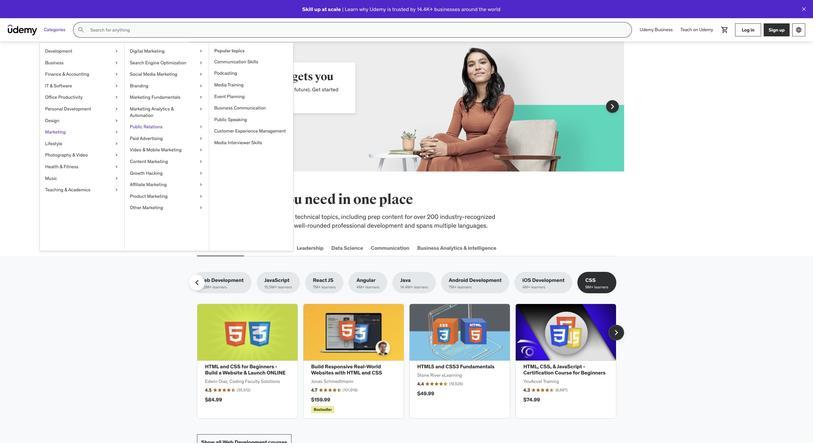 Task type: vqa. For each thing, say whether or not it's contained in the screenshot.


Task type: describe. For each thing, give the bounding box(es) containing it.
web development button
[[197, 240, 244, 256]]

productivity
[[58, 94, 83, 100]]

for inside learning that gets you skills for your present (and your future). get started with us.
[[234, 86, 240, 93]]

1 horizontal spatial video
[[130, 147, 141, 153]]

business for business analytics & intelligence
[[418, 244, 440, 251]]

marketing inside marketing analytics & automation
[[130, 106, 151, 112]]

& right teaching
[[64, 187, 67, 193]]

media interviewer skills link
[[209, 137, 293, 149]]

spans
[[417, 221, 433, 229]]

skills inside covering critical workplace skills to technical topics, including prep content for over 200 industry-recognized certifications, our catalog supports well-rounded professional development and spans multiple languages.
[[273, 213, 287, 221]]

html5 and css3 fundamentals
[[418, 363, 495, 370]]

and inside build responsive real-world websites with html and css
[[362, 369, 371, 376]]

supports
[[268, 221, 293, 229]]

learners inside android development 7m+ learners
[[458, 285, 472, 290]]

public for public relations
[[130, 124, 143, 130]]

xsmall image for personal development
[[114, 106, 119, 112]]

4m+ inside ios development 4m+ learners
[[523, 285, 531, 290]]

udemy business
[[640, 27, 673, 33]]

xsmall image for marketing
[[114, 129, 119, 135]]

build inside build responsive real-world websites with html and css
[[311, 363, 324, 370]]

xsmall image for digital marketing
[[198, 48, 204, 54]]

public relations
[[130, 124, 163, 130]]

training
[[228, 82, 244, 88]]

teaching & academics
[[45, 187, 91, 193]]

fitness
[[64, 164, 78, 170]]

xsmall image for music
[[114, 175, 119, 182]]

video & mobile marketing
[[130, 147, 182, 153]]

html inside build responsive real-world websites with html and css
[[347, 369, 361, 376]]

public relations link
[[125, 121, 209, 133]]

with inside learning that gets you skills for your present (and your future). get started with us.
[[220, 93, 230, 100]]

us.
[[232, 93, 238, 100]]

|
[[342, 6, 344, 12]]

for inside covering critical workplace skills to technical topics, including prep content for over 200 industry-recognized certifications, our catalog supports well-rounded professional development and spans multiple languages.
[[405, 213, 413, 221]]

automation
[[130, 112, 154, 118]]

submit search image
[[77, 26, 85, 34]]

business link
[[40, 57, 124, 69]]

0 horizontal spatial udemy
[[370, 6, 386, 12]]

marketing inside social media marketing link
[[157, 71, 177, 77]]

one
[[354, 191, 377, 208]]

marketing inside other marketing link
[[143, 205, 163, 211]]

a
[[219, 369, 222, 376]]

& inside button
[[464, 244, 467, 251]]

css 9m+ learners
[[586, 277, 609, 290]]

categories button
[[40, 22, 69, 38]]

for inside html, css, & javascript - certification course for beginners
[[573, 369, 580, 376]]

sign
[[769, 27, 779, 33]]

& inside html, css, & javascript - certification course for beginners
[[553, 363, 556, 370]]

photography & video link
[[40, 150, 124, 161]]

it & software
[[45, 83, 72, 89]]

java
[[401, 277, 411, 283]]

marketing inside content marketing link
[[147, 159, 168, 164]]

business analytics & intelligence button
[[416, 240, 498, 256]]

learners inside ios development 4m+ learners
[[532, 285, 546, 290]]

music
[[45, 175, 57, 181]]

communication skills link
[[209, 56, 293, 68]]

industry-
[[440, 213, 465, 221]]

digital marketing
[[130, 48, 165, 54]]

xsmall image for product marketing
[[198, 193, 204, 200]]

prep
[[368, 213, 381, 221]]

communication for communication skills
[[214, 59, 246, 65]]

public for public speaking
[[214, 117, 227, 122]]

xsmall image for affiliate marketing
[[198, 182, 204, 188]]

development for web development
[[210, 244, 243, 251]]

digital marketing link
[[125, 45, 209, 57]]

next image
[[612, 327, 622, 338]]

(and
[[272, 86, 282, 93]]

for inside html and css for beginners - build a website & launch online
[[242, 363, 249, 370]]

udemy inside udemy business link
[[640, 27, 654, 33]]

& up fitness
[[72, 152, 75, 158]]

business for business
[[45, 60, 64, 65]]

topics
[[232, 48, 245, 54]]

learners inside css 9m+ learners
[[595, 285, 609, 290]]

& inside marketing analytics & automation
[[171, 106, 174, 112]]

xsmall image for lifestyle
[[114, 141, 119, 147]]

0 horizontal spatial video
[[76, 152, 88, 158]]

search engine optimization link
[[125, 57, 209, 69]]

management
[[259, 128, 286, 134]]

at
[[322, 6, 327, 12]]

intelligence
[[468, 244, 497, 251]]

200
[[427, 213, 439, 221]]

all
[[197, 191, 216, 208]]

development for web development 12.2m+ learners
[[211, 277, 244, 283]]

learners inside the angular 4m+ learners
[[366, 285, 380, 290]]

topics,
[[322, 213, 340, 221]]

event
[[214, 93, 226, 99]]

html5
[[418, 363, 435, 370]]

affiliate
[[130, 182, 145, 187]]

android development 7m+ learners
[[449, 277, 502, 290]]

marketing inside the marketing link
[[45, 129, 66, 135]]

angular 4m+ learners
[[357, 277, 380, 290]]

leadership
[[297, 244, 324, 251]]

development for android development 7m+ learners
[[470, 277, 502, 283]]

marketing inside product marketing link
[[147, 193, 168, 199]]

up for sign
[[780, 27, 785, 33]]

beginners inside html, css, & javascript - certification course for beginners
[[581, 369, 606, 376]]

office
[[45, 94, 57, 100]]

javascript inside the javascript 15.5m+ learners
[[265, 277, 290, 283]]

xsmall image for content marketing
[[198, 159, 204, 165]]

js
[[328, 277, 334, 283]]

web development
[[198, 244, 243, 251]]

social media marketing
[[130, 71, 177, 77]]

2 your from the left
[[283, 86, 293, 93]]

1 vertical spatial the
[[219, 191, 239, 208]]

present
[[253, 86, 271, 93]]

on
[[694, 27, 699, 33]]

real-
[[354, 363, 367, 370]]

personal
[[45, 106, 63, 112]]

7m+ for react js
[[313, 285, 321, 290]]

development
[[367, 221, 403, 229]]

marketing inside video & mobile marketing link
[[161, 147, 182, 153]]

web for web development 12.2m+ learners
[[199, 277, 210, 283]]

business for business communication
[[214, 105, 233, 111]]

log in
[[742, 27, 755, 33]]

learn
[[345, 6, 358, 12]]

event planning link
[[209, 91, 293, 102]]

xsmall image for design
[[114, 117, 119, 124]]

9m+
[[586, 285, 594, 290]]

office productivity link
[[40, 92, 124, 103]]

7m+ for android development
[[449, 285, 457, 290]]

media for media interviewer skills
[[214, 140, 227, 146]]

content marketing link
[[125, 156, 209, 167]]

it for it certifications
[[251, 244, 255, 251]]

0 horizontal spatial fundamentals
[[152, 94, 181, 100]]

& right health
[[60, 164, 63, 170]]

1 vertical spatial in
[[339, 191, 351, 208]]

relations
[[144, 124, 163, 130]]

html, css, & javascript - certification course for beginners link
[[524, 363, 606, 376]]

xsmall image for search engine optimization
[[198, 60, 204, 66]]

finance & accounting link
[[40, 69, 124, 80]]

data science
[[332, 244, 363, 251]]

learners inside web development 12.2m+ learners
[[213, 285, 227, 290]]

learners inside java 14.4m+ learners
[[414, 285, 428, 290]]

carousel element containing learning that gets you
[[189, 42, 625, 172]]

0 vertical spatial previous image
[[196, 101, 206, 112]]

media for media training
[[214, 82, 227, 88]]

& up office
[[50, 83, 53, 89]]

covering
[[197, 213, 222, 221]]

xsmall image for business
[[114, 60, 119, 66]]

skills inside communication skills link
[[248, 59, 258, 65]]

html,
[[524, 363, 539, 370]]

css inside build responsive real-world websites with html and css
[[372, 369, 382, 376]]

other marketing link
[[125, 202, 209, 214]]

skills inside media interviewer skills 'link'
[[252, 140, 262, 146]]

other marketing
[[130, 205, 163, 211]]

next image
[[608, 101, 618, 112]]

css3
[[446, 363, 459, 370]]

event planning
[[214, 93, 245, 99]]

xsmall image for marketing fundamentals
[[198, 94, 204, 101]]

choose a language image
[[796, 27, 803, 33]]

learners inside react js 7m+ learners
[[322, 285, 336, 290]]

sign up link
[[764, 23, 790, 36]]

javascript inside html, css, & javascript - certification course for beginners
[[557, 363, 583, 370]]

interviewer
[[228, 140, 250, 146]]

java 14.4m+ learners
[[401, 277, 428, 290]]

all the skills you need in one place
[[197, 191, 413, 208]]

it & software link
[[40, 80, 124, 92]]

xsmall image for public relations
[[198, 124, 204, 130]]

xsmall image for other marketing
[[198, 205, 204, 211]]

xsmall image for health & fitness
[[114, 164, 119, 170]]

skills inside learning that gets you skills for your present (and your future). get started with us.
[[220, 86, 233, 93]]

product marketing link
[[125, 191, 209, 202]]

podcasting link
[[209, 68, 293, 79]]

certification
[[524, 369, 554, 376]]

it certifications button
[[249, 240, 290, 256]]

design
[[45, 117, 59, 123]]

- inside html and css for beginners - build a website & launch online
[[275, 363, 278, 370]]

xsmall image for teaching & academics
[[114, 187, 119, 193]]

rounded
[[308, 221, 331, 229]]



Task type: locate. For each thing, give the bounding box(es) containing it.
xsmall image inside growth hacking link
[[198, 170, 204, 176]]

0 horizontal spatial beginners
[[250, 363, 274, 370]]

udemy
[[370, 6, 386, 12], [640, 27, 654, 33], [700, 27, 714, 33]]

react
[[313, 277, 327, 283]]

web inside button
[[198, 244, 209, 251]]

analytics for business
[[440, 244, 463, 251]]

& right finance
[[62, 71, 65, 77]]

& left launch at the left bottom
[[244, 369, 247, 376]]

marketing down 'hacking'
[[146, 182, 167, 187]]

your up 'planning'
[[242, 86, 252, 93]]

beginners right website
[[250, 363, 274, 370]]

podcasting
[[214, 70, 237, 76]]

business up finance
[[45, 60, 64, 65]]

0 vertical spatial javascript
[[265, 277, 290, 283]]

&
[[62, 71, 65, 77], [50, 83, 53, 89], [171, 106, 174, 112], [143, 147, 145, 153], [72, 152, 75, 158], [60, 164, 63, 170], [64, 187, 67, 193], [464, 244, 467, 251], [553, 363, 556, 370], [244, 369, 247, 376]]

video
[[130, 147, 141, 153], [76, 152, 88, 158]]

1 7m+ from the left
[[313, 285, 321, 290]]

- right launch at the left bottom
[[275, 363, 278, 370]]

customer
[[214, 128, 234, 134]]

it left certifications
[[251, 244, 255, 251]]

to
[[288, 213, 294, 221]]

0 horizontal spatial javascript
[[265, 277, 290, 283]]

web up 12.2m+
[[199, 277, 210, 283]]

- right the "course"
[[584, 363, 586, 370]]

html inside html and css for beginners - build a website & launch online
[[205, 363, 219, 370]]

2 4m+ from the left
[[523, 285, 531, 290]]

0 horizontal spatial up
[[315, 6, 321, 12]]

the left world
[[479, 6, 487, 12]]

business communication link
[[209, 102, 293, 114]]

xsmall image inside development link
[[114, 48, 119, 54]]

0 vertical spatial you
[[315, 70, 334, 83]]

xsmall image inside it & software link
[[114, 83, 119, 89]]

marketing inside marketing fundamentals link
[[130, 94, 151, 100]]

html and css for beginners - build a website & launch online link
[[205, 363, 286, 376]]

udemy inside teach on udemy link
[[700, 27, 714, 33]]

customer experience management link
[[209, 126, 293, 137]]

0 vertical spatial in
[[751, 27, 755, 33]]

and inside html and css for beginners - build a website & launch online
[[220, 363, 229, 370]]

0 vertical spatial media
[[143, 71, 156, 77]]

7 learners from the left
[[532, 285, 546, 290]]

public inside public speaking link
[[214, 117, 227, 122]]

1 your from the left
[[242, 86, 252, 93]]

2 vertical spatial skills
[[252, 140, 262, 146]]

1 vertical spatial media
[[214, 82, 227, 88]]

analytics inside marketing analytics & automation
[[152, 106, 170, 112]]

1 horizontal spatial it
[[251, 244, 255, 251]]

1 horizontal spatial -
[[584, 363, 586, 370]]

css inside css 9m+ learners
[[586, 277, 596, 283]]

marketing down search engine optimization link at the left of page
[[157, 71, 177, 77]]

xsmall image inside paid advertising link
[[198, 135, 204, 142]]

for right the "course"
[[573, 369, 580, 376]]

html
[[205, 363, 219, 370], [347, 369, 361, 376]]

xsmall image inside "teaching & academics" link
[[114, 187, 119, 193]]

0 horizontal spatial the
[[219, 191, 239, 208]]

0 vertical spatial analytics
[[152, 106, 170, 112]]

up
[[315, 6, 321, 12], [780, 27, 785, 33]]

0 horizontal spatial public
[[130, 124, 143, 130]]

1 vertical spatial web
[[199, 277, 210, 283]]

xsmall image inside digital marketing link
[[198, 48, 204, 54]]

xsmall image for paid advertising
[[198, 135, 204, 142]]

log
[[742, 27, 750, 33]]

business inside button
[[418, 244, 440, 251]]

12.2m+
[[199, 285, 212, 290]]

javascript up 15.5m+
[[265, 277, 290, 283]]

public inside public relations link
[[130, 124, 143, 130]]

css inside html and css for beginners - build a website & launch online
[[230, 363, 241, 370]]

xsmall image for office productivity
[[114, 94, 119, 101]]

why
[[360, 6, 369, 12]]

development down categories dropdown button at left top
[[45, 48, 72, 54]]

business analytics & intelligence
[[418, 244, 497, 251]]

engine
[[145, 60, 159, 65]]

0 horizontal spatial your
[[242, 86, 252, 93]]

lifestyle link
[[40, 138, 124, 150]]

xsmall image
[[114, 60, 119, 66], [198, 60, 204, 66], [114, 71, 119, 78], [198, 71, 204, 78], [114, 83, 119, 89], [198, 83, 204, 89], [198, 94, 204, 101], [114, 106, 119, 112], [114, 129, 119, 135], [114, 141, 119, 147], [114, 164, 119, 170], [114, 175, 119, 182], [198, 205, 204, 211]]

0 horizontal spatial 4m+
[[357, 285, 365, 290]]

public up customer
[[214, 117, 227, 122]]

build left a
[[205, 369, 218, 376]]

udemy image
[[8, 24, 37, 35]]

growth hacking
[[130, 170, 163, 176]]

marketing down paid advertising link at the top left of the page
[[161, 147, 182, 153]]

communication down event planning link
[[234, 105, 266, 111]]

0 horizontal spatial you
[[279, 191, 302, 208]]

up left at
[[315, 6, 321, 12]]

teaching
[[45, 187, 63, 193]]

14.4m+
[[401, 285, 413, 290]]

0 horizontal spatial with
[[220, 93, 230, 100]]

2 - from the left
[[584, 363, 586, 370]]

xsmall image inside photography & video link
[[114, 152, 119, 159]]

xsmall image inside affiliate marketing "link"
[[198, 182, 204, 188]]

skills up podcasting link at the top of page
[[248, 59, 258, 65]]

xsmall image inside branding link
[[198, 83, 204, 89]]

media inside 'link'
[[214, 140, 227, 146]]

0 vertical spatial skills
[[248, 59, 258, 65]]

0 vertical spatial carousel element
[[189, 42, 625, 172]]

in up "including"
[[339, 191, 351, 208]]

development down certifications,
[[210, 244, 243, 251]]

4 learners from the left
[[366, 285, 380, 290]]

1 horizontal spatial in
[[751, 27, 755, 33]]

0 vertical spatial up
[[315, 6, 321, 12]]

0 horizontal spatial in
[[339, 191, 351, 208]]

build left responsive
[[311, 363, 324, 370]]

skills up the workplace
[[242, 191, 277, 208]]

accounting
[[66, 71, 89, 77]]

analytics down marketing fundamentals
[[152, 106, 170, 112]]

development right ios
[[533, 277, 565, 283]]

marketing inside affiliate marketing "link"
[[146, 182, 167, 187]]

topic filters element
[[189, 272, 617, 293]]

xsmall image for development
[[114, 48, 119, 54]]

0 vertical spatial skills
[[242, 191, 277, 208]]

over
[[414, 213, 426, 221]]

business communication
[[214, 105, 266, 111]]

0 horizontal spatial 7m+
[[313, 285, 321, 290]]

7m+
[[313, 285, 321, 290], [449, 285, 457, 290]]

1 horizontal spatial up
[[780, 27, 785, 33]]

4m+
[[357, 285, 365, 290], [523, 285, 531, 290]]

the up critical
[[219, 191, 239, 208]]

online
[[267, 369, 286, 376]]

development inside ios development 4m+ learners
[[533, 277, 565, 283]]

the
[[479, 6, 487, 12], [219, 191, 239, 208]]

0 horizontal spatial -
[[275, 363, 278, 370]]

businesses
[[435, 6, 461, 12]]

search engine optimization
[[130, 60, 186, 65]]

communication down 'development'
[[371, 244, 410, 251]]

1 vertical spatial it
[[251, 244, 255, 251]]

communication down popular topics
[[214, 59, 246, 65]]

& inside html and css for beginners - build a website & launch online
[[244, 369, 247, 376]]

public up paid
[[130, 124, 143, 130]]

analytics for marketing
[[152, 106, 170, 112]]

1 horizontal spatial 4m+
[[523, 285, 531, 290]]

marketing down branding
[[130, 94, 151, 100]]

with left us. at the left
[[220, 93, 230, 100]]

0 horizontal spatial build
[[205, 369, 218, 376]]

html left the world
[[347, 369, 361, 376]]

7m+ down 'android'
[[449, 285, 457, 290]]

xsmall image inside search engine optimization link
[[198, 60, 204, 66]]

web
[[198, 244, 209, 251], [199, 277, 210, 283]]

1 - from the left
[[275, 363, 278, 370]]

for right a
[[242, 363, 249, 370]]

your
[[242, 86, 252, 93], [283, 86, 293, 93]]

web down certifications,
[[198, 244, 209, 251]]

xsmall image for it & software
[[114, 83, 119, 89]]

beginners inside html and css for beginners - build a website & launch online
[[250, 363, 274, 370]]

1 horizontal spatial udemy
[[640, 27, 654, 33]]

1 horizontal spatial build
[[311, 363, 324, 370]]

xsmall image for social media marketing
[[198, 71, 204, 78]]

- inside html, css, & javascript - certification course for beginners
[[584, 363, 586, 370]]

5 learners from the left
[[414, 285, 428, 290]]

0 vertical spatial fundamentals
[[152, 94, 181, 100]]

media up event
[[214, 82, 227, 88]]

analytics inside button
[[440, 244, 463, 251]]

development down office productivity 'link'
[[64, 106, 91, 112]]

in right log
[[751, 27, 755, 33]]

& left mobile
[[143, 147, 145, 153]]

paid advertising
[[130, 135, 163, 141]]

websites
[[311, 369, 334, 376]]

1 horizontal spatial beginners
[[581, 369, 606, 376]]

paid advertising link
[[125, 133, 209, 144]]

css up 9m+
[[586, 277, 596, 283]]

build inside html and css for beginners - build a website & launch online
[[205, 369, 218, 376]]

xsmall image for branding
[[198, 83, 204, 89]]

xsmall image inside finance & accounting link
[[114, 71, 119, 78]]

2 7m+ from the left
[[449, 285, 457, 290]]

professional
[[332, 221, 366, 229]]

design link
[[40, 115, 124, 126]]

popular
[[214, 48, 231, 54]]

1 horizontal spatial fundamentals
[[460, 363, 495, 370]]

1 vertical spatial analytics
[[440, 244, 463, 251]]

fundamentals right css3
[[460, 363, 495, 370]]

0 vertical spatial the
[[479, 6, 487, 12]]

critical
[[223, 213, 242, 221]]

previous image inside topic filters element
[[192, 277, 202, 288]]

you up started
[[315, 70, 334, 83]]

xsmall image for video & mobile marketing
[[198, 147, 204, 153]]

0 horizontal spatial css
[[230, 363, 241, 370]]

build
[[311, 363, 324, 370], [205, 369, 218, 376]]

1 horizontal spatial javascript
[[557, 363, 583, 370]]

lifestyle
[[45, 141, 62, 146]]

learners inside the javascript 15.5m+ learners
[[278, 285, 292, 290]]

for up 'planning'
[[234, 86, 240, 93]]

xsmall image inside public relations link
[[198, 124, 204, 130]]

it up office
[[45, 83, 49, 89]]

1 vertical spatial up
[[780, 27, 785, 33]]

development up 12.2m+
[[211, 277, 244, 283]]

2 horizontal spatial css
[[586, 277, 596, 283]]

development inside web development 12.2m+ learners
[[211, 277, 244, 283]]

7m+ down react
[[313, 285, 321, 290]]

xsmall image inside design link
[[114, 117, 119, 124]]

finance & accounting
[[45, 71, 89, 77]]

2 vertical spatial media
[[214, 140, 227, 146]]

1 vertical spatial you
[[279, 191, 302, 208]]

xsmall image inside video & mobile marketing link
[[198, 147, 204, 153]]

& right 'css,'
[[553, 363, 556, 370]]

marketing inside digital marketing link
[[144, 48, 165, 54]]

fundamentals down branding link
[[152, 94, 181, 100]]

0 vertical spatial communication
[[214, 59, 246, 65]]

with right the websites at the left bottom
[[335, 369, 346, 376]]

1 vertical spatial javascript
[[557, 363, 583, 370]]

0 horizontal spatial it
[[45, 83, 49, 89]]

multiple
[[435, 221, 457, 229]]

1 4m+ from the left
[[357, 285, 365, 290]]

& down marketing fundamentals link
[[171, 106, 174, 112]]

xsmall image inside content marketing link
[[198, 159, 204, 165]]

paid
[[130, 135, 139, 141]]

7m+ inside android development 7m+ learners
[[449, 285, 457, 290]]

build responsive real-world websites with html and css link
[[311, 363, 382, 376]]

marketing up lifestyle
[[45, 129, 66, 135]]

communication for communication
[[371, 244, 410, 251]]

and
[[405, 221, 415, 229], [220, 363, 229, 370], [436, 363, 445, 370], [362, 369, 371, 376]]

for
[[234, 86, 240, 93], [405, 213, 413, 221], [242, 363, 249, 370], [573, 369, 580, 376]]

xsmall image for growth hacking
[[198, 170, 204, 176]]

marketing down product marketing
[[143, 205, 163, 211]]

0 horizontal spatial html
[[205, 363, 219, 370]]

xsmall image inside product marketing link
[[198, 193, 204, 200]]

up for skill
[[315, 6, 321, 12]]

7m+ inside react js 7m+ learners
[[313, 285, 321, 290]]

1 learners from the left
[[213, 285, 227, 290]]

javascript 15.5m+ learners
[[265, 277, 292, 290]]

0 vertical spatial public
[[214, 117, 227, 122]]

marketing down the video & mobile marketing
[[147, 159, 168, 164]]

skills down customer experience management "link"
[[252, 140, 262, 146]]

with inside build responsive real-world websites with html and css
[[335, 369, 346, 376]]

shopping cart with 0 items image
[[722, 26, 729, 34]]

4m+ inside the angular 4m+ learners
[[357, 285, 365, 290]]

xsmall image inside health & fitness link
[[114, 164, 119, 170]]

trusted
[[393, 6, 409, 12]]

skills up the supports at the left
[[273, 213, 287, 221]]

1 horizontal spatial public
[[214, 117, 227, 122]]

xsmall image inside social media marketing link
[[198, 71, 204, 78]]

carousel element containing html and css for beginners - build a website & launch online
[[197, 304, 625, 419]]

recognized
[[465, 213, 496, 221]]

xsmall image inside office productivity 'link'
[[114, 94, 119, 101]]

business left teach
[[655, 27, 673, 33]]

1 horizontal spatial your
[[283, 86, 293, 93]]

web inside web development 12.2m+ learners
[[199, 277, 210, 283]]

it for it & software
[[45, 83, 49, 89]]

it certifications
[[251, 244, 289, 251]]

analytics down multiple
[[440, 244, 463, 251]]

growth
[[130, 170, 145, 176]]

workplace
[[243, 213, 272, 221]]

1 horizontal spatial with
[[335, 369, 346, 376]]

skill up at scale | learn why udemy is trusted by 14.4k+ businesses around the world
[[302, 6, 501, 12]]

for left over
[[405, 213, 413, 221]]

data
[[332, 244, 343, 251]]

xsmall image inside marketing analytics & automation link
[[198, 106, 204, 112]]

branding
[[130, 83, 149, 89]]

0 vertical spatial it
[[45, 83, 49, 89]]

certifications,
[[197, 221, 234, 229]]

2 learners from the left
[[278, 285, 292, 290]]

xsmall image for photography & video
[[114, 152, 119, 159]]

product
[[130, 193, 146, 199]]

other
[[130, 205, 141, 211]]

1 horizontal spatial the
[[479, 6, 487, 12]]

that
[[269, 70, 290, 83]]

xsmall image for marketing analytics & automation
[[198, 106, 204, 112]]

learners
[[213, 285, 227, 290], [278, 285, 292, 290], [322, 285, 336, 290], [366, 285, 380, 290], [414, 285, 428, 290], [458, 285, 472, 290], [532, 285, 546, 290], [595, 285, 609, 290]]

business down event
[[214, 105, 233, 111]]

public speaking link
[[209, 114, 293, 126]]

media down "engine"
[[143, 71, 156, 77]]

xsmall image inside the business link
[[114, 60, 119, 66]]

close image
[[801, 6, 808, 12]]

development right 'android'
[[470, 277, 502, 283]]

health & fitness
[[45, 164, 78, 170]]

xsmall image inside lifestyle link
[[114, 141, 119, 147]]

development for ios development 4m+ learners
[[533, 277, 565, 283]]

html left website
[[205, 363, 219, 370]]

3 learners from the left
[[322, 285, 336, 290]]

you up to
[[279, 191, 302, 208]]

you for gets
[[315, 70, 334, 83]]

xsmall image for finance & accounting
[[114, 71, 119, 78]]

6 learners from the left
[[458, 285, 472, 290]]

catalog
[[246, 221, 267, 229]]

get
[[312, 86, 321, 93]]

marketing up automation on the top left of the page
[[130, 106, 151, 112]]

communication inside button
[[371, 244, 410, 251]]

teach on udemy link
[[677, 22, 718, 38]]

you
[[315, 70, 334, 83], [279, 191, 302, 208]]

development for personal development
[[64, 106, 91, 112]]

skills up event planning
[[220, 86, 233, 93]]

1 vertical spatial with
[[335, 369, 346, 376]]

your right (and
[[283, 86, 293, 93]]

experience
[[235, 128, 258, 134]]

public relations element
[[209, 43, 293, 251]]

categories
[[44, 27, 65, 33]]

you for skills
[[279, 191, 302, 208]]

xsmall image inside marketing fundamentals link
[[198, 94, 204, 101]]

1 vertical spatial carousel element
[[197, 304, 625, 419]]

1 vertical spatial communication
[[234, 105, 266, 111]]

0 horizontal spatial analytics
[[152, 106, 170, 112]]

up right "sign"
[[780, 27, 785, 33]]

around
[[462, 6, 478, 12]]

2 vertical spatial communication
[[371, 244, 410, 251]]

skill
[[302, 6, 313, 12]]

science
[[344, 244, 363, 251]]

business inside public relations element
[[214, 105, 233, 111]]

and inside covering critical workplace skills to technical topics, including prep content for over 200 industry-recognized certifications, our catalog supports well-rounded professional development and spans multiple languages.
[[405, 221, 415, 229]]

css right real-
[[372, 369, 382, 376]]

1 vertical spatial fundamentals
[[460, 363, 495, 370]]

8 learners from the left
[[595, 285, 609, 290]]

video down lifestyle link
[[76, 152, 88, 158]]

marketing down affiliate marketing "link"
[[147, 193, 168, 199]]

carousel element
[[189, 42, 625, 172], [197, 304, 625, 419]]

0 vertical spatial with
[[220, 93, 230, 100]]

1 vertical spatial skills
[[220, 86, 233, 93]]

1 horizontal spatial html
[[347, 369, 361, 376]]

xsmall image inside other marketing link
[[198, 205, 204, 211]]

ios development 4m+ learners
[[523, 277, 565, 290]]

marketing up "engine"
[[144, 48, 165, 54]]

well-
[[294, 221, 308, 229]]

4m+ down angular
[[357, 285, 365, 290]]

media down customer
[[214, 140, 227, 146]]

1 horizontal spatial 7m+
[[449, 285, 457, 290]]

& left intelligence
[[464, 244, 467, 251]]

it inside button
[[251, 244, 255, 251]]

previous image
[[196, 101, 206, 112], [192, 277, 202, 288]]

1 vertical spatial public
[[130, 124, 143, 130]]

marketing analytics & automation link
[[125, 103, 209, 121]]

xsmall image inside the personal development link
[[114, 106, 119, 112]]

planning
[[227, 93, 245, 99]]

Search for anything text field
[[89, 24, 624, 35]]

skills
[[248, 59, 258, 65], [220, 86, 233, 93], [252, 140, 262, 146]]

branding link
[[125, 80, 209, 92]]

1 vertical spatial previous image
[[192, 277, 202, 288]]

1 horizontal spatial analytics
[[440, 244, 463, 251]]

web for web development
[[198, 244, 209, 251]]

css right a
[[230, 363, 241, 370]]

4m+ down ios
[[523, 285, 531, 290]]

beginners right the "course"
[[581, 369, 606, 376]]

0 vertical spatial web
[[198, 244, 209, 251]]

1 horizontal spatial css
[[372, 369, 382, 376]]

xsmall image
[[114, 48, 119, 54], [198, 48, 204, 54], [114, 94, 119, 101], [198, 106, 204, 112], [114, 117, 119, 124], [198, 124, 204, 130], [198, 135, 204, 142], [198, 147, 204, 153], [114, 152, 119, 159], [198, 159, 204, 165], [198, 170, 204, 176], [198, 182, 204, 188], [114, 187, 119, 193], [198, 193, 204, 200]]

development inside button
[[210, 244, 243, 251]]

javascript right 'css,'
[[557, 363, 583, 370]]

xsmall image inside the marketing link
[[114, 129, 119, 135]]

1 horizontal spatial you
[[315, 70, 334, 83]]

2 horizontal spatial udemy
[[700, 27, 714, 33]]

content marketing
[[130, 159, 168, 164]]

health & fitness link
[[40, 161, 124, 173]]

business down spans
[[418, 244, 440, 251]]

development inside android development 7m+ learners
[[470, 277, 502, 283]]

video down paid
[[130, 147, 141, 153]]

public
[[214, 117, 227, 122], [130, 124, 143, 130]]

1 vertical spatial skills
[[273, 213, 287, 221]]

you inside learning that gets you skills for your present (and your future). get started with us.
[[315, 70, 334, 83]]

sign up
[[769, 27, 785, 33]]

xsmall image inside music link
[[114, 175, 119, 182]]

software
[[54, 83, 72, 89]]



